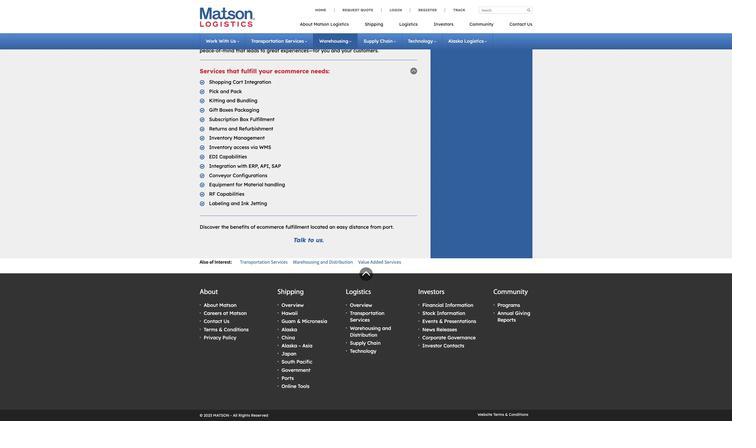 Task type: locate. For each thing, give the bounding box(es) containing it.
chain inside overview transportation services warehousing and distribution supply chain technology
[[368, 340, 381, 346]]

1 vertical spatial inventory
[[209, 135, 232, 141]]

work with us link
[[206, 38, 239, 44]]

contact inside the top menu navigation
[[510, 21, 526, 27]]

warehousing for warehousing and distribution
[[293, 259, 320, 265]]

order down investors link
[[446, 32, 459, 38]]

about inside about matson careers at matson contact us terms & conditions privacy policy
[[204, 302, 218, 308]]

footer containing about
[[0, 267, 733, 421]]

ports
[[282, 375, 294, 381]]

time.
[[350, 16, 361, 23]]

of
[[251, 224, 256, 230], [210, 259, 214, 265]]

matson up at
[[219, 302, 237, 308]]

your up 'mind'
[[227, 40, 238, 46]]

backtop image
[[360, 267, 373, 281]]

us right "with"
[[231, 38, 236, 44]]

backtop image for all the tech tricks
[[411, 6, 417, 13]]

control
[[470, 3, 486, 10]]

with up the conveyor configurations
[[238, 163, 248, 169]]

customers
[[210, 16, 234, 23]]

transportation inside overview transportation services warehousing and distribution supply chain technology
[[350, 310, 385, 316]]

you down providing
[[321, 47, 330, 54]]

governance
[[448, 335, 476, 341]]

1 overview from the left
[[282, 302, 304, 308]]

the up 'customers'
[[209, 6, 219, 13]]

0 vertical spatial conditions
[[224, 326, 249, 333]]

know
[[235, 16, 248, 23]]

events
[[423, 318, 438, 324]]

matson up major
[[314, 21, 330, 27]]

1 vertical spatial integration
[[209, 163, 236, 169]]

us inside the top menu navigation
[[528, 21, 533, 27]]

1 vertical spatial contact
[[204, 318, 222, 324]]

0 vertical spatial your
[[227, 40, 238, 46]]

search image
[[528, 8, 531, 12]]

1 horizontal spatial contact
[[510, 21, 526, 27]]

inventory up edi
[[209, 144, 232, 150]]

edi capabilities
[[209, 154, 247, 160]]

shipping up hawaii
[[278, 289, 304, 296]]

ecommerce for needs:
[[275, 67, 309, 75]]

information up the presentations
[[445, 302, 474, 308]]

office
[[253, 40, 266, 46]]

1 horizontal spatial technology
[[408, 38, 433, 44]]

0 horizontal spatial shipping
[[278, 289, 304, 296]]

2 backtop image from the top
[[411, 68, 417, 74]]

2 horizontal spatial your
[[342, 47, 352, 54]]

1 vertical spatial about
[[200, 289, 218, 296]]

backtop image
[[411, 6, 417, 13], [411, 68, 417, 74]]

community inside footer
[[494, 289, 528, 296]]

1 vertical spatial distribution
[[350, 332, 378, 338]]

0 vertical spatial ecommerce
[[331, 32, 358, 38]]

integration up 'conveyor'
[[209, 163, 236, 169]]

needs:
[[311, 67, 330, 75]]

annual
[[498, 310, 514, 316]]

corporate governance link
[[423, 335, 476, 341]]

1 horizontal spatial overview
[[350, 302, 373, 308]]

our down ability
[[234, 32, 242, 38]]

quote
[[361, 8, 374, 12]]

bundling
[[237, 98, 258, 104]]

all up them
[[200, 6, 208, 13]]

inventory for inventory management
[[209, 135, 232, 141]]

about for about
[[200, 289, 218, 296]]

us inside about matson careers at matson contact us terms & conditions privacy policy
[[224, 318, 230, 324]]

our customers know we'll get their products to the customer on time. what often surprises them is our ability to leverage experience and analytics to improve their inventory management. our turnkey integration with every major ecommerce platform enables us to function as your back-office fulfillment team, providing you the order visibility, tracking, and peace-of-mind that leads to great experiences—for you and your customers.
[[200, 16, 417, 54]]

1 horizontal spatial with
[[290, 32, 300, 38]]

2 horizontal spatial us
[[528, 21, 533, 27]]

experience
[[271, 24, 297, 30]]

alaska down scheduling
[[449, 38, 463, 44]]

0 vertical spatial contact
[[510, 21, 526, 27]]

0 horizontal spatial overview link
[[282, 302, 304, 308]]

services
[[285, 38, 304, 44], [200, 67, 225, 75], [271, 259, 288, 265], [385, 259, 402, 265], [350, 317, 370, 323]]

chain
[[380, 38, 393, 44], [368, 340, 381, 346]]

1 vertical spatial community
[[494, 289, 528, 296]]

0 vertical spatial distribution
[[329, 259, 353, 265]]

rf capabilities
[[209, 191, 245, 197]]

2 vertical spatial us
[[224, 318, 230, 324]]

alaska – asia link
[[282, 343, 313, 349]]

alaska
[[449, 38, 463, 44], [282, 326, 297, 333], [282, 343, 297, 349]]

0 vertical spatial inventory
[[446, 3, 469, 10]]

rf
[[209, 191, 216, 197]]

government link
[[282, 367, 311, 373]]

peace-
[[200, 47, 216, 54]]

0 vertical spatial us
[[528, 21, 533, 27]]

0 horizontal spatial overview
[[282, 302, 304, 308]]

logistics link
[[392, 20, 426, 31]]

overview inside overview hawaii guam & micronesia alaska china alaska – asia japan south pacific government ports online tools
[[282, 302, 304, 308]]

2 vertical spatial transportation
[[350, 310, 385, 316]]

leads
[[247, 47, 259, 54]]

1 vertical spatial matson
[[219, 302, 237, 308]]

1 backtop image from the top
[[411, 6, 417, 13]]

& up news releases link
[[440, 318, 443, 324]]

providing
[[307, 40, 330, 46]]

matson right at
[[230, 310, 247, 316]]

us down search image
[[528, 21, 533, 27]]

2 vertical spatial about
[[204, 302, 218, 308]]

overview link
[[282, 302, 304, 308], [350, 302, 373, 308]]

careers
[[204, 310, 222, 316]]

1 vertical spatial our
[[234, 32, 242, 38]]

about matson logistics link
[[300, 20, 357, 31]]

hawaii link
[[282, 310, 298, 316]]

0 horizontal spatial with
[[238, 163, 248, 169]]

alaska up the japan link
[[282, 343, 297, 349]]

community up order scheduling and planning link
[[470, 21, 494, 27]]

via
[[251, 144, 258, 150]]

tracking,
[[386, 40, 407, 46]]

tech
[[221, 6, 235, 13]]

products
[[282, 16, 303, 23]]

& up privacy policy link
[[219, 326, 223, 333]]

the
[[209, 6, 219, 13], [310, 16, 318, 23], [341, 40, 349, 46], [221, 224, 229, 230]]

0 vertical spatial backtop image
[[411, 6, 417, 13]]

contact us link down careers
[[204, 318, 230, 324]]

0 vertical spatial matson
[[314, 21, 330, 27]]

the up analytics
[[310, 16, 318, 23]]

information up 'events & presentations' link
[[437, 310, 466, 316]]

their
[[270, 16, 281, 23], [358, 24, 369, 30]]

technology inside overview transportation services warehousing and distribution supply chain technology
[[350, 348, 377, 354]]

easy
[[337, 224, 348, 230]]

transportation services link for the "overview" link for logistics
[[350, 310, 385, 323]]

0 horizontal spatial you
[[321, 47, 330, 54]]

south pacific link
[[282, 359, 313, 365]]

1 overview link from the left
[[282, 302, 304, 308]]

distribution
[[329, 259, 353, 265], [350, 332, 378, 338]]

matson for logistics
[[314, 21, 330, 27]]

contact down careers
[[204, 318, 222, 324]]

capabilities down inventory access via wms
[[219, 154, 247, 160]]

1 vertical spatial warehousing and distribution link
[[350, 325, 391, 338]]

community up the programs link at right bottom
[[494, 289, 528, 296]]

about up the every at the top
[[300, 21, 313, 27]]

0 horizontal spatial terms
[[204, 326, 218, 333]]

from
[[371, 224, 382, 230]]

and inside overview transportation services warehousing and distribution supply chain technology
[[382, 325, 391, 331]]

0 vertical spatial technology link
[[408, 38, 437, 44]]

0 vertical spatial fulfillment
[[267, 40, 291, 46]]

1 horizontal spatial all
[[233, 413, 238, 418]]

1 horizontal spatial us
[[231, 38, 236, 44]]

1 horizontal spatial contact us link
[[502, 20, 533, 31]]

0 vertical spatial warehousing and distribution link
[[293, 259, 353, 265]]

about matson careers at matson contact us terms & conditions privacy policy
[[204, 302, 249, 341]]

0 horizontal spatial your
[[227, 40, 238, 46]]

technology link for warehousing link
[[408, 38, 437, 44]]

programs
[[498, 302, 521, 308]]

inventory management
[[209, 135, 265, 141]]

contacts
[[444, 343, 465, 349]]

warehousing link
[[319, 38, 352, 44]]

1 vertical spatial supply chain link
[[350, 340, 381, 346]]

inventory access via wms
[[209, 144, 271, 150]]

capabilities up labeling and ink jetting
[[217, 191, 245, 197]]

1 vertical spatial conditions
[[509, 412, 529, 417]]

alaska down the guam
[[282, 326, 297, 333]]

2 vertical spatial warehousing
[[350, 325, 381, 331]]

to
[[304, 16, 309, 23], [244, 24, 248, 30], [331, 24, 336, 30], [407, 32, 412, 38], [261, 47, 266, 54], [308, 236, 314, 244]]

that down the back- on the left top of the page
[[236, 47, 246, 54]]

1 horizontal spatial conditions
[[509, 412, 529, 417]]

shipping inside the top menu navigation
[[365, 21, 384, 27]]

matson inside about matson logistics link
[[314, 21, 330, 27]]

0 horizontal spatial contact us link
[[204, 318, 230, 324]]

2 order from the top
[[446, 32, 459, 38]]

inventory down returns
[[209, 135, 232, 141]]

1 vertical spatial alaska
[[282, 326, 297, 333]]

0 vertical spatial with
[[290, 32, 300, 38]]

warehousing for warehousing
[[319, 38, 349, 44]]

1 vertical spatial terms
[[494, 412, 505, 417]]

investor
[[423, 343, 443, 349]]

integration
[[245, 79, 271, 85], [209, 163, 236, 169]]

1 order from the top
[[446, 21, 459, 28]]

us up "terms & conditions" link at left bottom
[[224, 318, 230, 324]]

ability
[[227, 24, 242, 30]]

1 vertical spatial capabilities
[[217, 191, 245, 197]]

inventory up 'counting'
[[446, 3, 469, 10]]

1 vertical spatial technology link
[[350, 348, 377, 354]]

shipping up platform
[[365, 21, 384, 27]]

about up about matson link
[[200, 289, 218, 296]]

supply
[[364, 38, 379, 44], [350, 340, 366, 346]]

fulfillment down integration
[[267, 40, 291, 46]]

contact us link up planning
[[502, 20, 533, 31]]

0 horizontal spatial contact
[[204, 318, 222, 324]]

ecommerce inside our customers know we'll get their products to the customer on time. what often surprises them is our ability to leverage experience and analytics to improve their inventory management. our turnkey integration with every major ecommerce platform enables us to function as your back-office fulfillment team, providing you the order visibility, tracking, and peace-of-mind that leads to great experiences—for you and your customers.
[[331, 32, 358, 38]]

1 vertical spatial shipping
[[278, 289, 304, 296]]

reports
[[498, 317, 516, 323]]

1 vertical spatial order
[[446, 32, 459, 38]]

about up careers
[[204, 302, 218, 308]]

0 vertical spatial chain
[[380, 38, 393, 44]]

investors link
[[426, 20, 462, 31]]

experiences—for
[[281, 47, 320, 54]]

rights
[[239, 413, 250, 418]]

inventory for inventory control and cycle counting
[[446, 3, 469, 10]]

inventory
[[446, 3, 469, 10], [209, 135, 232, 141], [209, 144, 232, 150]]

all right ‐
[[233, 413, 238, 418]]

you right providing
[[331, 40, 340, 46]]

order scheduling and planning link
[[446, 32, 518, 38]]

home
[[316, 8, 326, 12]]

0 horizontal spatial their
[[270, 16, 281, 23]]

0 vertical spatial order
[[446, 21, 459, 28]]

0 vertical spatial integration
[[245, 79, 271, 85]]

1 vertical spatial chain
[[368, 340, 381, 346]]

0 vertical spatial community
[[470, 21, 494, 27]]

presentations
[[445, 318, 477, 324]]

section containing inventory control and cycle counting
[[424, 0, 540, 258]]

cart
[[233, 79, 243, 85]]

technology link for the bottommost warehousing and distribution link
[[350, 348, 377, 354]]

0 vertical spatial supply
[[364, 38, 379, 44]]

value
[[359, 259, 370, 265]]

2 overview link from the left
[[350, 302, 373, 308]]

warehousing inside overview transportation services warehousing and distribution supply chain technology
[[350, 325, 381, 331]]

integration down services that fulfill your ecommerce needs:
[[245, 79, 271, 85]]

0 horizontal spatial of
[[210, 259, 214, 265]]

with up team,
[[290, 32, 300, 38]]

the left 'order'
[[341, 40, 349, 46]]

to left us.
[[308, 236, 314, 244]]

returns
[[209, 126, 227, 132]]

1 horizontal spatial overview link
[[350, 302, 373, 308]]

None search field
[[479, 7, 533, 14]]

track
[[454, 8, 466, 12]]

about
[[300, 21, 313, 27], [200, 289, 218, 296], [204, 302, 218, 308]]

1 vertical spatial warehousing
[[293, 259, 320, 265]]

0 vertical spatial transportation services link
[[251, 38, 307, 44]]

leverage
[[250, 24, 270, 30]]

2 vertical spatial transportation services link
[[350, 310, 385, 323]]

footer
[[0, 267, 733, 421]]

0 vertical spatial our
[[200, 16, 209, 23]]

fulfillment up talk
[[286, 224, 309, 230]]

management
[[234, 135, 265, 141]]

1 vertical spatial their
[[358, 24, 369, 30]]

contact up planning
[[510, 21, 526, 27]]

0 vertical spatial investors
[[434, 21, 454, 27]]

fulfillment
[[250, 116, 275, 122]]

transportation services link for work with us link
[[251, 38, 307, 44]]

terms
[[204, 326, 218, 333], [494, 412, 505, 417]]

and inside inventory control and cycle counting
[[488, 3, 497, 10]]

0 vertical spatial their
[[270, 16, 281, 23]]

value added services
[[359, 259, 402, 265]]

privacy policy link
[[204, 335, 237, 341]]

0 vertical spatial transportation services
[[251, 38, 304, 44]]

inventory inside inventory control and cycle counting
[[446, 3, 469, 10]]

all inside footer
[[233, 413, 238, 418]]

login
[[390, 8, 402, 12]]

our up them
[[200, 16, 209, 23]]

order down 'counting'
[[446, 21, 459, 28]]

the left benefits
[[221, 224, 229, 230]]

subscription box fulfillment
[[209, 116, 275, 122]]

their right get
[[270, 16, 281, 23]]

of right benefits
[[251, 224, 256, 230]]

Search search field
[[479, 7, 533, 14]]

investors down 'counting'
[[434, 21, 454, 27]]

stock information link
[[423, 310, 466, 316]]

overview for hawaii
[[282, 302, 304, 308]]

1 horizontal spatial you
[[331, 40, 340, 46]]

capabilities for edi capabilities
[[219, 154, 247, 160]]

management
[[460, 21, 492, 28]]

1 vertical spatial investors
[[419, 289, 445, 296]]

1 vertical spatial supply
[[350, 340, 366, 346]]

information
[[445, 302, 474, 308], [437, 310, 466, 316]]

overview inside overview transportation services warehousing and distribution supply chain technology
[[350, 302, 373, 308]]

api,
[[260, 163, 270, 169]]

0 vertical spatial that
[[236, 47, 246, 54]]

supply inside overview transportation services warehousing and distribution supply chain technology
[[350, 340, 366, 346]]

of right also
[[210, 259, 214, 265]]

supply chain link
[[364, 38, 396, 44], [350, 340, 381, 346]]

labeling
[[209, 200, 230, 207]]

overview link for shipping
[[282, 302, 304, 308]]

to right the products on the top left of page
[[304, 16, 309, 23]]

1 horizontal spatial integration
[[245, 79, 271, 85]]

investors up financial
[[419, 289, 445, 296]]

shipping inside footer
[[278, 289, 304, 296]]

1 vertical spatial technology
[[350, 348, 377, 354]]

0 vertical spatial supply chain link
[[364, 38, 396, 44]]

ecommerce down improve
[[331, 32, 358, 38]]

& right the guam
[[297, 318, 301, 324]]

2 vertical spatial matson
[[230, 310, 247, 316]]

1 horizontal spatial of
[[251, 224, 256, 230]]

china link
[[282, 335, 295, 341]]

their down what
[[358, 24, 369, 30]]

2 vertical spatial your
[[259, 67, 273, 75]]

that up cart
[[227, 67, 239, 75]]

top menu navigation
[[300, 20, 533, 31]]

your down 'order'
[[342, 47, 352, 54]]

your right fulfill
[[259, 67, 273, 75]]

2 overview from the left
[[350, 302, 373, 308]]

we'll
[[249, 16, 259, 23]]

supply chain link for technology link for the bottommost warehousing and distribution link
[[350, 340, 381, 346]]

customers.
[[354, 47, 379, 54]]

& inside about matson careers at matson contact us terms & conditions privacy policy
[[219, 326, 223, 333]]

0 horizontal spatial technology link
[[350, 348, 377, 354]]

discover
[[200, 224, 220, 230]]

that inside our customers know we'll get their products to the customer on time. what often surprises them is our ability to leverage experience and analytics to improve their inventory management. our turnkey integration with every major ecommerce platform enables us to function as your back-office fulfillment team, providing you the order visibility, tracking, and peace-of-mind that leads to great experiences—for you and your customers.
[[236, 47, 246, 54]]

0 horizontal spatial us
[[224, 318, 230, 324]]

platform
[[360, 32, 380, 38]]

1 vertical spatial all
[[233, 413, 238, 418]]

1 horizontal spatial technology link
[[408, 38, 437, 44]]

ecommerce down jetting
[[257, 224, 284, 230]]

section
[[424, 0, 540, 258]]

terms up privacy
[[204, 326, 218, 333]]

pick
[[209, 88, 219, 94]]

about inside the top menu navigation
[[300, 21, 313, 27]]

terms right website
[[494, 412, 505, 417]]

ecommerce down experiences—for at left
[[275, 67, 309, 75]]



Task type: describe. For each thing, give the bounding box(es) containing it.
1 vertical spatial transportation services
[[240, 259, 288, 265]]

giving
[[516, 310, 531, 316]]

visibility,
[[364, 40, 385, 46]]

0 vertical spatial of
[[251, 224, 256, 230]]

order
[[350, 40, 363, 46]]

planning
[[497, 32, 518, 38]]

value added services link
[[359, 259, 402, 265]]

1 horizontal spatial their
[[358, 24, 369, 30]]

online tools link
[[282, 383, 310, 389]]

shipping link
[[357, 20, 392, 31]]

boxes
[[219, 107, 233, 113]]

terms & conditions link
[[204, 326, 249, 333]]

to down "customer"
[[331, 24, 336, 30]]

1 vertical spatial with
[[238, 163, 248, 169]]

contact inside about matson careers at matson contact us terms & conditions privacy policy
[[204, 318, 222, 324]]

stock
[[423, 310, 436, 316]]

pick and pack
[[209, 88, 242, 94]]

capabilities for rf capabilities
[[217, 191, 245, 197]]

overview transportation services warehousing and distribution supply chain technology
[[350, 302, 391, 354]]

conditions inside about matson careers at matson contact us terms & conditions privacy policy
[[224, 326, 249, 333]]

1 horizontal spatial terms
[[494, 412, 505, 417]]

–
[[299, 343, 301, 349]]

them
[[200, 24, 212, 30]]

order for order scheduling and planning
[[446, 32, 459, 38]]

investors inside the top menu navigation
[[434, 21, 454, 27]]

handling
[[265, 182, 285, 188]]

shopping
[[209, 79, 232, 85]]

scheduling
[[460, 32, 486, 38]]

work with us
[[206, 38, 236, 44]]

located
[[311, 224, 328, 230]]

every
[[302, 32, 315, 38]]

ecommerce for fulfillment
[[257, 224, 284, 230]]

back-
[[239, 40, 253, 46]]

for
[[236, 182, 243, 188]]

micronesia
[[302, 318, 328, 324]]

reserved
[[251, 413, 268, 418]]

corporate
[[423, 335, 447, 341]]

to right the us
[[407, 32, 412, 38]]

financial information stock information events & presentations news releases corporate governance investor contacts
[[423, 302, 477, 349]]

request quote link
[[334, 8, 382, 12]]

inventory
[[370, 24, 392, 30]]

logistics inside footer
[[346, 289, 371, 296]]

website terms & conditions link
[[478, 412, 529, 417]]

refurbishment
[[239, 126, 273, 132]]

0 vertical spatial alaska
[[449, 38, 463, 44]]

& inside overview hawaii guam & micronesia alaska china alaska – asia japan south pacific government ports online tools
[[297, 318, 301, 324]]

order scheduling and planning
[[446, 32, 518, 38]]

0 vertical spatial transportation
[[251, 38, 284, 44]]

0 vertical spatial contact us link
[[502, 20, 533, 31]]

conveyor
[[209, 172, 232, 178]]

integration with erp, api, sap
[[209, 163, 281, 169]]

wms
[[259, 144, 271, 150]]

gift boxes packaging
[[209, 107, 260, 113]]

an
[[330, 224, 336, 230]]

1 vertical spatial transportation services link
[[240, 259, 288, 265]]

equipment
[[209, 182, 235, 188]]

shopping cart integration
[[209, 79, 271, 85]]

guam & micronesia link
[[282, 318, 328, 324]]

policy
[[223, 335, 237, 341]]

to down office
[[261, 47, 266, 54]]

services that fulfill your ecommerce needs:
[[200, 67, 330, 75]]

website
[[478, 412, 493, 417]]

japan
[[282, 351, 297, 357]]

1 vertical spatial information
[[437, 310, 466, 316]]

0 vertical spatial information
[[445, 302, 474, 308]]

distribution inside overview transportation services warehousing and distribution supply chain technology
[[350, 332, 378, 338]]

talk to us. link
[[293, 236, 324, 244]]

ink
[[241, 200, 249, 207]]

0 vertical spatial you
[[331, 40, 340, 46]]

returns and refurbishment
[[209, 126, 273, 132]]

cycle
[[498, 3, 510, 10]]

kitting
[[209, 98, 225, 104]]

about for about matson logistics
[[300, 21, 313, 27]]

inventory control and cycle counting link
[[446, 3, 510, 17]]

register
[[419, 8, 437, 12]]

access
[[234, 144, 250, 150]]

pack
[[231, 88, 242, 94]]

1 vertical spatial you
[[321, 47, 330, 54]]

team,
[[292, 40, 306, 46]]

surprises
[[390, 16, 411, 23]]

0 vertical spatial technology
[[408, 38, 433, 44]]

south
[[282, 359, 295, 365]]

tricks
[[237, 6, 254, 13]]

port.
[[383, 224, 394, 230]]

& inside financial information stock information events & presentations news releases corporate governance investor contacts
[[440, 318, 443, 324]]

1 vertical spatial fulfillment
[[286, 224, 309, 230]]

services inside overview transportation services warehousing and distribution supply chain technology
[[350, 317, 370, 323]]

community inside community link
[[470, 21, 494, 27]]

with
[[219, 38, 229, 44]]

analytics
[[309, 24, 330, 30]]

distance
[[349, 224, 369, 230]]

also of interest:
[[200, 259, 232, 265]]

hawaii
[[282, 310, 298, 316]]

2 vertical spatial alaska
[[282, 343, 297, 349]]

overview link for logistics
[[350, 302, 373, 308]]

0 horizontal spatial our
[[200, 16, 209, 23]]

1 horizontal spatial your
[[259, 67, 273, 75]]

get
[[261, 16, 269, 23]]

0 horizontal spatial all
[[200, 6, 208, 13]]

home link
[[316, 8, 334, 12]]

programs annual giving reports
[[498, 302, 531, 323]]

about for about matson careers at matson contact us terms & conditions privacy policy
[[204, 302, 218, 308]]

order for order management
[[446, 21, 459, 28]]

subscription
[[209, 116, 239, 122]]

with inside our customers know we'll get their products to the customer on time. what often surprises them is our ability to leverage experience and analytics to improve their inventory management. our turnkey integration with every major ecommerce platform enables us to function as your back-office fulfillment team, providing you the order visibility, tracking, and peace-of-mind that leads to great experiences—for you and your customers.
[[290, 32, 300, 38]]

box
[[240, 116, 249, 122]]

backtop image for services that fulfill your ecommerce needs:
[[411, 68, 417, 74]]

pacific
[[297, 359, 313, 365]]

news releases link
[[423, 326, 458, 333]]

work
[[206, 38, 218, 44]]

overview for transportation
[[350, 302, 373, 308]]

matson logistics image
[[200, 8, 255, 27]]

online
[[282, 383, 297, 389]]

matson for careers
[[219, 302, 237, 308]]

ports link
[[282, 375, 294, 381]]

what
[[363, 16, 375, 23]]

is
[[213, 24, 217, 30]]

to down know
[[244, 24, 248, 30]]

terms inside about matson careers at matson contact us terms & conditions privacy policy
[[204, 326, 218, 333]]

1 vertical spatial that
[[227, 67, 239, 75]]

inventory for inventory access via wms
[[209, 144, 232, 150]]

investors inside footer
[[419, 289, 445, 296]]

1 vertical spatial transportation
[[240, 259, 270, 265]]

all the tech tricks
[[200, 6, 254, 13]]

fulfillment inside our customers know we'll get their products to the customer on time. what often surprises them is our ability to leverage experience and analytics to improve their inventory management. our turnkey integration with every major ecommerce platform enables us to function as your back-office fulfillment team, providing you the order visibility, tracking, and peace-of-mind that leads to great experiences—for you and your customers.
[[267, 40, 291, 46]]

1 vertical spatial your
[[342, 47, 352, 54]]

& right website
[[506, 412, 508, 417]]

kitting and bundling
[[209, 98, 258, 104]]

website terms & conditions
[[478, 412, 529, 417]]

packaging
[[235, 107, 260, 113]]

0 horizontal spatial integration
[[209, 163, 236, 169]]

supply chain link for technology link related to warehousing link
[[364, 38, 396, 44]]

annual giving reports link
[[498, 310, 531, 323]]

improve
[[337, 24, 357, 30]]

of-
[[216, 47, 223, 54]]



Task type: vqa. For each thing, say whether or not it's contained in the screenshot.
628- within Corporate Office (510) 628-4000
no



